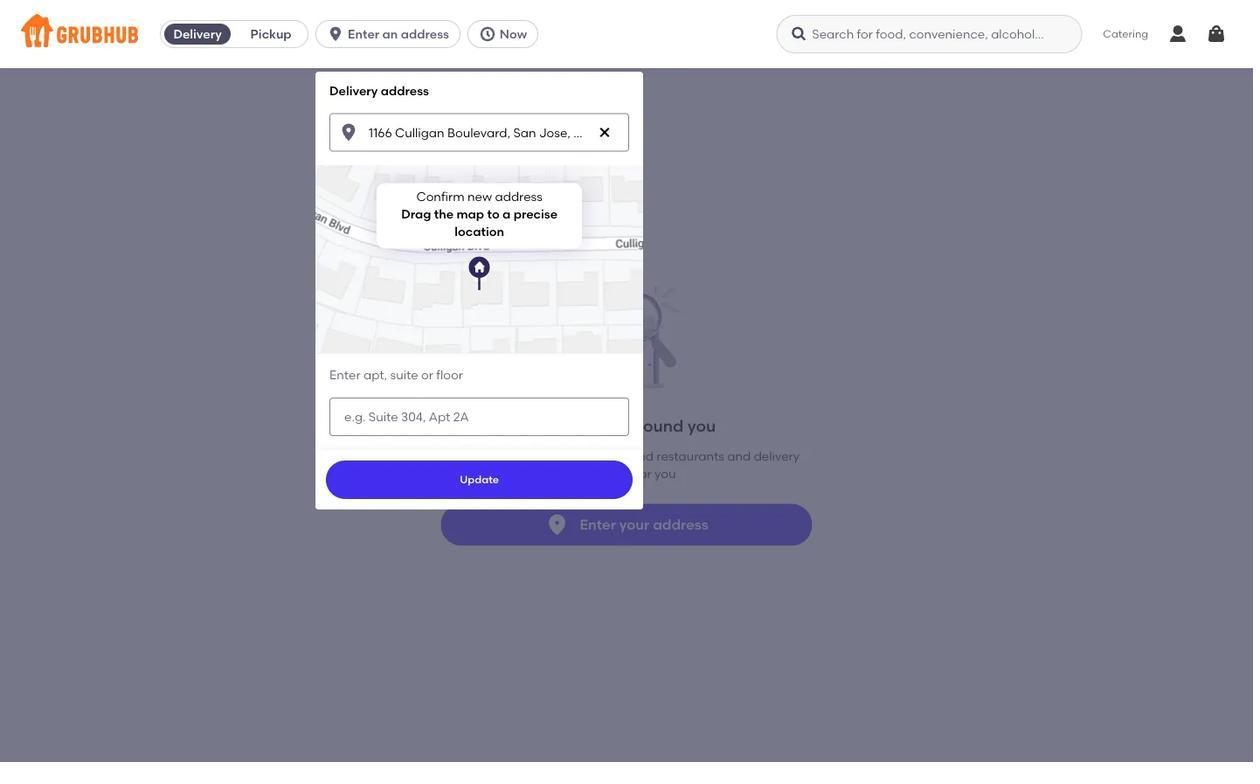 Task type: locate. For each thing, give the bounding box(es) containing it.
catering button
[[1092, 14, 1161, 54]]

main navigation navigation
[[0, 0, 1254, 763]]

your down near on the bottom of the page
[[620, 517, 650, 534]]

you right near on the bottom of the page
[[655, 467, 676, 482]]

1 vertical spatial your
[[620, 517, 650, 534]]

0 horizontal spatial delivery
[[174, 27, 222, 42]]

0 vertical spatial your
[[491, 449, 517, 464]]

suite
[[391, 367, 419, 382]]

restaurants
[[657, 449, 725, 464]]

you up restaurants
[[688, 416, 716, 436]]

address inside button
[[653, 517, 709, 534]]

svg image
[[1207, 24, 1228, 45], [327, 25, 345, 43], [479, 25, 497, 43], [339, 122, 359, 143], [598, 126, 612, 140]]

1 vertical spatial delivery
[[330, 83, 378, 98]]

address for enter your address
[[653, 517, 709, 534]]

0 vertical spatial address
[[401, 27, 449, 42]]

1 horizontal spatial you
[[688, 416, 716, 436]]

enter left apt,
[[330, 367, 361, 382]]

1 horizontal spatial your
[[620, 517, 650, 534]]

enter for enter an address
[[348, 27, 380, 42]]

you
[[688, 416, 716, 436], [655, 467, 676, 482]]

location
[[520, 449, 569, 464]]

enter for enter apt, suite or floor
[[330, 367, 361, 382]]

now button
[[468, 20, 546, 48]]

delivery inside button
[[174, 27, 222, 42]]

svg image
[[791, 25, 808, 43]]

address inside 'button'
[[401, 27, 449, 42]]

2 vertical spatial enter
[[580, 517, 616, 534]]

address
[[401, 27, 449, 42], [381, 83, 429, 98], [653, 517, 709, 534]]

1 horizontal spatial delivery
[[330, 83, 378, 98]]

0 vertical spatial enter
[[348, 27, 380, 42]]

enter your address
[[580, 517, 709, 534]]

your
[[491, 449, 517, 464], [620, 517, 650, 534]]

1 vertical spatial enter
[[330, 367, 361, 382]]

and
[[728, 449, 751, 464]]

enter inside button
[[580, 517, 616, 534]]

delivery down "enter an address" 'button'
[[330, 83, 378, 98]]

0 vertical spatial you
[[688, 416, 716, 436]]

your inside button
[[620, 517, 650, 534]]

0 horizontal spatial you
[[655, 467, 676, 482]]

confirm your address image
[[462, 250, 497, 290], [462, 250, 497, 290]]

pickup button
[[234, 20, 308, 48]]

delivery for delivery
[[174, 27, 222, 42]]

address down the enter an address
[[381, 83, 429, 98]]

enter right the position icon
[[580, 517, 616, 534]]

2 vertical spatial address
[[653, 517, 709, 534]]

delivery left pickup
[[174, 27, 222, 42]]

0 vertical spatial delivery
[[174, 27, 222, 42]]

address for enter an address
[[401, 27, 449, 42]]

update button
[[326, 461, 633, 499]]

position icon image
[[545, 513, 570, 537]]

address down restaurants
[[653, 517, 709, 534]]

0 horizontal spatial your
[[491, 449, 517, 464]]

delivery address
[[330, 83, 429, 98]]

share
[[454, 449, 488, 464]]

you inside share your location to help us find restaurants and delivery options near you
[[655, 467, 676, 482]]

1 vertical spatial you
[[655, 467, 676, 482]]

an
[[383, 27, 398, 42]]

enter inside 'button'
[[348, 27, 380, 42]]

see what's around you
[[538, 416, 716, 436]]

floor
[[437, 367, 463, 382]]

address right an
[[401, 27, 449, 42]]

your inside share your location to help us find restaurants and delivery options near you
[[491, 449, 517, 464]]

your right share
[[491, 449, 517, 464]]

svg image inside now button
[[479, 25, 497, 43]]

enter left an
[[348, 27, 380, 42]]

to
[[571, 449, 584, 464]]

us
[[615, 449, 629, 464]]

enter
[[348, 27, 380, 42], [330, 367, 361, 382], [580, 517, 616, 534]]

around
[[627, 416, 684, 436]]

delivery
[[174, 27, 222, 42], [330, 83, 378, 98]]



Task type: vqa. For each thing, say whether or not it's contained in the screenshot.
Food
no



Task type: describe. For each thing, give the bounding box(es) containing it.
enter an address button
[[316, 20, 468, 48]]

enter apt, suite or floor
[[330, 367, 463, 382]]

enter for enter your address
[[580, 517, 616, 534]]

apt,
[[364, 367, 388, 382]]

options
[[578, 467, 622, 482]]

enter your address button
[[441, 504, 813, 546]]

delivery button
[[161, 20, 234, 48]]

find
[[631, 449, 654, 464]]

your for share
[[491, 449, 517, 464]]

pickup
[[251, 27, 292, 42]]

catering
[[1104, 27, 1149, 40]]

see
[[538, 416, 567, 436]]

help
[[587, 449, 612, 464]]

enter an address
[[348, 27, 449, 42]]

1 vertical spatial address
[[381, 83, 429, 98]]

share your location to help us find restaurants and delivery options near you
[[454, 449, 800, 482]]

delivery for delivery address
[[330, 83, 378, 98]]

what's
[[571, 416, 623, 436]]

svg image inside "enter an address" 'button'
[[327, 25, 345, 43]]

near
[[625, 467, 652, 482]]

map region
[[99, 39, 771, 486]]

Enter an address search field
[[330, 113, 630, 152]]

update
[[460, 473, 499, 486]]

now
[[500, 27, 527, 42]]

or
[[422, 367, 434, 382]]

your for enter
[[620, 517, 650, 534]]

e.g. Suite 304, Apt 2A search field
[[330, 398, 630, 436]]

delivery
[[754, 449, 800, 464]]



